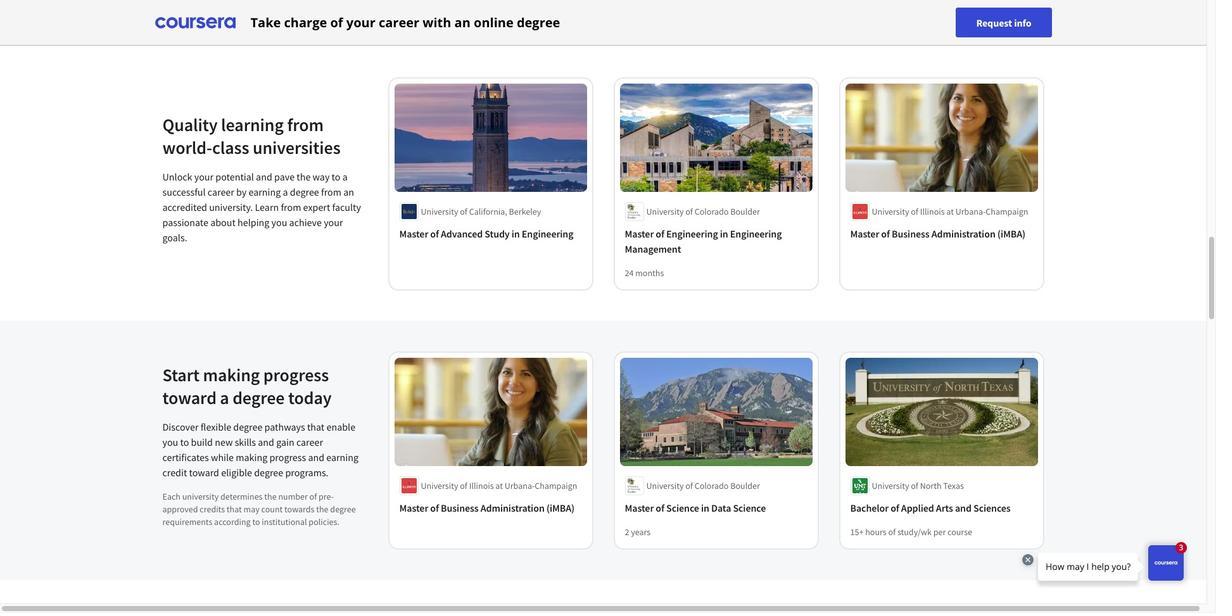 Task type: locate. For each thing, give the bounding box(es) containing it.
0 vertical spatial boulder
[[731, 206, 760, 217]]

master inside master of engineering in engineering management
[[625, 228, 654, 240]]

boulder up "master of engineering in engineering management" link
[[731, 206, 760, 217]]

from down way
[[321, 185, 342, 198]]

progress down gain
[[270, 451, 306, 464]]

career up university.
[[208, 185, 234, 198]]

way
[[313, 170, 330, 183]]

champaign
[[986, 206, 1029, 217], [535, 480, 578, 492]]

0 vertical spatial from
[[287, 113, 324, 136]]

2 horizontal spatial to
[[332, 170, 341, 183]]

1 horizontal spatial the
[[297, 170, 311, 183]]

unlock your potential and pave the way to a successful career by earning a degree from an accredited university. learn from expert faculty passionate about helping you achieve your goals.
[[163, 170, 361, 244]]

to down 'may'
[[252, 516, 260, 528]]

degree inside each university determines the number of pre- approved credits that may count towards the degree requirements according to institutional policies.
[[330, 504, 356, 515]]

master inside 'link'
[[625, 502, 654, 515]]

you down "learn" at the left
[[272, 216, 287, 228]]

master for engineering
[[400, 228, 429, 240]]

achieve
[[289, 216, 322, 228]]

requirements
[[163, 516, 213, 528]]

2 science from the left
[[734, 502, 766, 515]]

0 vertical spatial university of colorado boulder
[[647, 206, 760, 217]]

colorado
[[695, 206, 729, 217], [695, 480, 729, 492]]

university of illinois at urbana-champaign for the bottom master of business administration (imba) link
[[421, 480, 578, 492]]

1 horizontal spatial you
[[272, 216, 287, 228]]

that inside each university determines the number of pre- approved credits that may count towards the degree requirements according to institutional policies.
[[227, 504, 242, 515]]

1 vertical spatial master of business administration (imba)
[[400, 502, 575, 515]]

0 vertical spatial champaign
[[986, 206, 1029, 217]]

1 vertical spatial a
[[283, 185, 288, 198]]

0 horizontal spatial urbana-
[[505, 480, 535, 492]]

1 vertical spatial from
[[321, 185, 342, 198]]

1 horizontal spatial to
[[252, 516, 260, 528]]

university for science
[[647, 480, 684, 492]]

master of advanced study in engineering
[[400, 228, 574, 240]]

1 vertical spatial master of business administration (imba) link
[[400, 501, 582, 516]]

0 horizontal spatial that
[[227, 504, 242, 515]]

illinois
[[921, 206, 945, 217], [469, 480, 494, 492]]

1 vertical spatial career
[[208, 185, 234, 198]]

master of business administration (imba) link
[[851, 226, 1033, 241], [400, 501, 582, 516]]

administration for top master of business administration (imba) link
[[932, 228, 996, 240]]

(imba)
[[998, 228, 1026, 240], [547, 502, 575, 515]]

0 horizontal spatial earning
[[249, 185, 281, 198]]

1 vertical spatial that
[[227, 504, 242, 515]]

in inside the master of science in data science 'link'
[[702, 502, 710, 515]]

making inside discover flexible degree pathways that enable you to build new skills and gain career certificates while making progress and earning credit toward eligible degree programs.
[[236, 451, 268, 464]]

a up flexible
[[220, 386, 229, 409]]

earning up "learn" at the left
[[249, 185, 281, 198]]

discover
[[163, 421, 199, 433]]

request info button
[[957, 8, 1052, 37]]

you down "discover"
[[163, 436, 178, 448]]

degree
[[517, 14, 561, 31], [290, 185, 319, 198], [233, 386, 285, 409], [233, 421, 263, 433], [254, 466, 283, 479], [330, 504, 356, 515]]

2 vertical spatial to
[[252, 516, 260, 528]]

2 vertical spatial a
[[220, 386, 229, 409]]

sciences
[[974, 502, 1011, 515]]

business
[[892, 228, 930, 240], [441, 502, 479, 515]]

science
[[667, 502, 700, 515], [734, 502, 766, 515]]

university of colorado boulder for science
[[647, 480, 760, 492]]

the left way
[[297, 170, 311, 183]]

count
[[262, 504, 283, 515]]

0 vertical spatial that
[[307, 421, 325, 433]]

management
[[625, 243, 682, 255]]

science right data
[[734, 502, 766, 515]]

1 university of colorado boulder from the top
[[647, 206, 760, 217]]

the up "policies."
[[316, 504, 329, 515]]

of inside each university determines the number of pre- approved credits that may count towards the degree requirements according to institutional policies.
[[310, 491, 317, 502]]

from up 'achieve'
[[281, 201, 301, 213]]

2 colorado from the top
[[695, 480, 729, 492]]

faculty
[[332, 201, 361, 213]]

that left enable
[[307, 421, 325, 433]]

0 vertical spatial you
[[272, 216, 287, 228]]

1 horizontal spatial an
[[455, 14, 471, 31]]

master for science
[[625, 502, 654, 515]]

1 vertical spatial urbana-
[[505, 480, 535, 492]]

university
[[182, 491, 219, 502]]

0 horizontal spatial business
[[441, 502, 479, 515]]

take
[[251, 14, 281, 31]]

1 horizontal spatial (imba)
[[998, 228, 1026, 240]]

administration
[[932, 228, 996, 240], [481, 502, 545, 515]]

1 vertical spatial university of colorado boulder
[[647, 480, 760, 492]]

and
[[256, 170, 272, 183], [258, 436, 274, 448], [308, 451, 325, 464], [956, 502, 972, 515]]

california,
[[469, 206, 508, 217]]

0 vertical spatial at
[[947, 206, 954, 217]]

master of business administration (imba)
[[851, 228, 1026, 240], [400, 502, 575, 515]]

master of engineering in engineering management
[[625, 228, 782, 255]]

1 vertical spatial (imba)
[[547, 502, 575, 515]]

0 horizontal spatial career
[[208, 185, 234, 198]]

1 horizontal spatial administration
[[932, 228, 996, 240]]

goals.
[[163, 231, 187, 244]]

1 vertical spatial earning
[[327, 451, 359, 464]]

toward
[[163, 386, 217, 409], [189, 466, 219, 479]]

master inside the "master of advanced study in engineering" link
[[400, 228, 429, 240]]

number
[[278, 491, 308, 502]]

you
[[272, 216, 287, 228], [163, 436, 178, 448]]

pre-
[[319, 491, 334, 502]]

0 vertical spatial earning
[[249, 185, 281, 198]]

0 horizontal spatial in
[[512, 228, 520, 240]]

administration for the bottom master of business administration (imba) link
[[481, 502, 545, 515]]

that up according
[[227, 504, 242, 515]]

2 horizontal spatial engineering
[[731, 228, 782, 240]]

career
[[379, 14, 420, 31], [208, 185, 234, 198], [297, 436, 323, 448]]

learn
[[255, 201, 279, 213]]

to up certificates
[[180, 436, 189, 448]]

1 horizontal spatial at
[[947, 206, 954, 217]]

bachelor of applied arts and sciences link
[[851, 501, 1033, 516]]

0 horizontal spatial champaign
[[535, 480, 578, 492]]

1 colorado from the top
[[695, 206, 729, 217]]

1 vertical spatial colorado
[[695, 480, 729, 492]]

and left gain
[[258, 436, 274, 448]]

to inside unlock your potential and pave the way to a successful career by earning a degree from an accredited university. learn from expert faculty passionate about helping you achieve your goals.
[[332, 170, 341, 183]]

university of colorado boulder for engineering
[[647, 206, 760, 217]]

boulder up data
[[731, 480, 760, 492]]

1 vertical spatial administration
[[481, 502, 545, 515]]

1 horizontal spatial master of business administration (imba) link
[[851, 226, 1033, 241]]

0 vertical spatial colorado
[[695, 206, 729, 217]]

0 vertical spatial business
[[892, 228, 930, 240]]

2 university of colorado boulder from the top
[[647, 480, 760, 492]]

to for quality learning from world-class universities
[[332, 170, 341, 183]]

degree up 'expert'
[[290, 185, 319, 198]]

your right charge
[[347, 14, 376, 31]]

progress
[[263, 363, 329, 386], [270, 451, 306, 464]]

start making progress toward a degree today
[[163, 363, 332, 409]]

1 vertical spatial an
[[344, 185, 354, 198]]

1 horizontal spatial master of business administration (imba)
[[851, 228, 1026, 240]]

making right start
[[203, 363, 260, 386]]

2 horizontal spatial career
[[379, 14, 420, 31]]

university for sciences
[[872, 480, 910, 492]]

toward up "discover"
[[163, 386, 217, 409]]

in for science
[[702, 502, 710, 515]]

in
[[512, 228, 520, 240], [720, 228, 729, 240], [702, 502, 710, 515]]

your down faculty
[[324, 216, 343, 228]]

career left with
[[379, 14, 420, 31]]

to inside discover flexible degree pathways that enable you to build new skills and gain career certificates while making progress and earning credit toward eligible degree programs.
[[180, 436, 189, 448]]

0 horizontal spatial master of business administration (imba) link
[[400, 501, 582, 516]]

1 horizontal spatial in
[[702, 502, 710, 515]]

online
[[474, 14, 514, 31]]

toward down while
[[189, 466, 219, 479]]

3 engineering from the left
[[731, 228, 782, 240]]

and up programs.
[[308, 451, 325, 464]]

your up successful at top left
[[194, 170, 214, 183]]

0 vertical spatial an
[[455, 14, 471, 31]]

progress up the pathways
[[263, 363, 329, 386]]

1 vertical spatial progress
[[270, 451, 306, 464]]

quality learning from world-class universities
[[163, 113, 341, 159]]

flexible
[[201, 421, 231, 433]]

in inside master of engineering in engineering management
[[720, 228, 729, 240]]

degree right the eligible
[[254, 466, 283, 479]]

0 horizontal spatial university of illinois at urbana-champaign
[[421, 480, 578, 492]]

2 horizontal spatial in
[[720, 228, 729, 240]]

urbana-
[[956, 206, 986, 217], [505, 480, 535, 492]]

1 horizontal spatial that
[[307, 421, 325, 433]]

from
[[287, 113, 324, 136], [321, 185, 342, 198], [281, 201, 301, 213]]

an right with
[[455, 14, 471, 31]]

while
[[211, 451, 234, 464]]

24
[[625, 267, 634, 279]]

toward inside discover flexible degree pathways that enable you to build new skills and gain career certificates while making progress and earning credit toward eligible degree programs.
[[189, 466, 219, 479]]

2 vertical spatial from
[[281, 201, 301, 213]]

study
[[485, 228, 510, 240]]

a right way
[[343, 170, 348, 183]]

at
[[947, 206, 954, 217], [496, 480, 503, 492]]

1 vertical spatial your
[[194, 170, 214, 183]]

and right arts
[[956, 502, 972, 515]]

toward inside start making progress toward a degree today
[[163, 386, 217, 409]]

degree up the pathways
[[233, 386, 285, 409]]

0 horizontal spatial engineering
[[522, 228, 574, 240]]

2 vertical spatial the
[[316, 504, 329, 515]]

0 vertical spatial career
[[379, 14, 420, 31]]

course
[[948, 527, 973, 538]]

1 horizontal spatial urbana-
[[956, 206, 986, 217]]

degree up skills
[[233, 421, 263, 433]]

0 horizontal spatial illinois
[[469, 480, 494, 492]]

university of colorado boulder
[[647, 206, 760, 217], [647, 480, 760, 492]]

degree down pre-
[[330, 504, 356, 515]]

to right way
[[332, 170, 341, 183]]

0 horizontal spatial you
[[163, 436, 178, 448]]

colorado for engineering
[[695, 206, 729, 217]]

career inside discover flexible degree pathways that enable you to build new skills and gain career certificates while making progress and earning credit toward eligible degree programs.
[[297, 436, 323, 448]]

making down skills
[[236, 451, 268, 464]]

university of california, berkeley
[[421, 206, 542, 217]]

0 vertical spatial a
[[343, 170, 348, 183]]

the inside unlock your potential and pave the way to a successful career by earning a degree from an accredited university. learn from expert faculty passionate about helping you achieve your goals.
[[297, 170, 311, 183]]

career right gain
[[297, 436, 323, 448]]

1 vertical spatial university of illinois at urbana-champaign
[[421, 480, 578, 492]]

0 vertical spatial administration
[[932, 228, 996, 240]]

engineering
[[522, 228, 574, 240], [667, 228, 719, 240], [731, 228, 782, 240]]

that
[[307, 421, 325, 433], [227, 504, 242, 515]]

university of colorado boulder up master of science in data science
[[647, 480, 760, 492]]

2 horizontal spatial a
[[343, 170, 348, 183]]

0 vertical spatial university of illinois at urbana-champaign
[[872, 206, 1029, 217]]

an
[[455, 14, 471, 31], [344, 185, 354, 198]]

0 vertical spatial (imba)
[[998, 228, 1026, 240]]

successful
[[163, 185, 206, 198]]

0 horizontal spatial to
[[180, 436, 189, 448]]

1 horizontal spatial engineering
[[667, 228, 719, 240]]

1 vertical spatial at
[[496, 480, 503, 492]]

master for management
[[625, 228, 654, 240]]

0 horizontal spatial the
[[264, 491, 277, 502]]

degree right the 'online'
[[517, 14, 561, 31]]

that inside discover flexible degree pathways that enable you to build new skills and gain career certificates while making progress and earning credit toward eligible degree programs.
[[307, 421, 325, 433]]

0 vertical spatial making
[[203, 363, 260, 386]]

university of colorado boulder up master of engineering in engineering management
[[647, 206, 760, 217]]

0 horizontal spatial at
[[496, 480, 503, 492]]

1 boulder from the top
[[731, 206, 760, 217]]

build
[[191, 436, 213, 448]]

1 vertical spatial you
[[163, 436, 178, 448]]

boulder
[[731, 206, 760, 217], [731, 480, 760, 492]]

and left pave on the left top of the page
[[256, 170, 272, 183]]

1 horizontal spatial earning
[[327, 451, 359, 464]]

a down pave on the left top of the page
[[283, 185, 288, 198]]

science left data
[[667, 502, 700, 515]]

university.
[[209, 201, 253, 213]]

1 horizontal spatial career
[[297, 436, 323, 448]]

1 vertical spatial making
[[236, 451, 268, 464]]

0 vertical spatial progress
[[263, 363, 329, 386]]

earning
[[249, 185, 281, 198], [327, 451, 359, 464]]

enable
[[327, 421, 356, 433]]

1 horizontal spatial science
[[734, 502, 766, 515]]

0 horizontal spatial master of business administration (imba)
[[400, 502, 575, 515]]

your
[[347, 14, 376, 31], [194, 170, 214, 183], [324, 216, 343, 228]]

0 horizontal spatial an
[[344, 185, 354, 198]]

0 vertical spatial the
[[297, 170, 311, 183]]

class
[[212, 136, 249, 159]]

0 vertical spatial illinois
[[921, 206, 945, 217]]

the up count
[[264, 491, 277, 502]]

passionate
[[163, 216, 208, 228]]

1 horizontal spatial your
[[324, 216, 343, 228]]

1 horizontal spatial a
[[283, 185, 288, 198]]

earning down enable
[[327, 451, 359, 464]]

in for management
[[720, 228, 729, 240]]

0 vertical spatial master of business administration (imba)
[[851, 228, 1026, 240]]

0 vertical spatial your
[[347, 14, 376, 31]]

colorado up "master of engineering in engineering management" link
[[695, 206, 729, 217]]

2 boulder from the top
[[731, 480, 760, 492]]

from right learning
[[287, 113, 324, 136]]

0 horizontal spatial administration
[[481, 502, 545, 515]]

0 vertical spatial urbana-
[[956, 206, 986, 217]]

university of illinois at urbana-champaign
[[872, 206, 1029, 217], [421, 480, 578, 492]]

an up faculty
[[344, 185, 354, 198]]

0 horizontal spatial a
[[220, 386, 229, 409]]

master of science in data science link
[[625, 501, 808, 516]]

boulder for engineering
[[731, 206, 760, 217]]

colorado up the master of science in data science 'link'
[[695, 480, 729, 492]]



Task type: vqa. For each thing, say whether or not it's contained in the screenshot.
top earning
yes



Task type: describe. For each thing, give the bounding box(es) containing it.
2 horizontal spatial your
[[347, 14, 376, 31]]

data
[[712, 502, 732, 515]]

years
[[631, 527, 651, 538]]

unlock
[[163, 170, 192, 183]]

of inside master of engineering in engineering management
[[656, 228, 665, 240]]

degree inside start making progress toward a degree today
[[233, 386, 285, 409]]

texas
[[944, 480, 965, 492]]

by
[[236, 185, 247, 198]]

master of business administration (imba) for the bottom master of business administration (imba) link
[[400, 502, 575, 515]]

2
[[625, 527, 630, 538]]

policies.
[[309, 516, 340, 528]]

bachelor of applied arts and sciences
[[851, 502, 1011, 515]]

career inside unlock your potential and pave the way to a successful career by earning a degree from an accredited university. learn from expert faculty passionate about helping you achieve your goals.
[[208, 185, 234, 198]]

you inside discover flexible degree pathways that enable you to build new skills and gain career certificates while making progress and earning credit toward eligible degree programs.
[[163, 436, 178, 448]]

hours
[[866, 527, 887, 538]]

0 horizontal spatial your
[[194, 170, 214, 183]]

earning inside discover flexible degree pathways that enable you to build new skills and gain career certificates while making progress and earning credit toward eligible degree programs.
[[327, 451, 359, 464]]

eligible
[[221, 466, 252, 479]]

university for management
[[647, 206, 684, 217]]

an inside unlock your potential and pave the way to a successful career by earning a degree from an accredited university. learn from expert faculty passionate about helping you achieve your goals.
[[344, 185, 354, 198]]

master of business administration (imba) for top master of business administration (imba) link
[[851, 228, 1026, 240]]

coursera image
[[155, 12, 235, 33]]

institutional
[[262, 516, 307, 528]]

1 vertical spatial the
[[264, 491, 277, 502]]

discover flexible degree pathways that enable you to build new skills and gain career certificates while making progress and earning credit toward eligible degree programs.
[[163, 421, 359, 479]]

15+ hours of study/wk per course
[[851, 527, 973, 538]]

helping
[[238, 216, 270, 228]]

you inside unlock your potential and pave the way to a successful career by earning a degree from an accredited university. learn from expert faculty passionate about helping you achieve your goals.
[[272, 216, 287, 228]]

arts
[[937, 502, 954, 515]]

north
[[921, 480, 942, 492]]

university for engineering
[[421, 206, 459, 217]]

per
[[934, 527, 946, 538]]

2 horizontal spatial the
[[316, 504, 329, 515]]

study/wk
[[898, 527, 932, 538]]

colorado for science
[[695, 480, 729, 492]]

of inside 'link'
[[656, 502, 665, 515]]

applied
[[902, 502, 935, 515]]

skills
[[235, 436, 256, 448]]

determines
[[221, 491, 263, 502]]

advanced
[[441, 228, 483, 240]]

earning inside unlock your potential and pave the way to a successful career by earning a degree from an accredited university. learn from expert faculty passionate about helping you achieve your goals.
[[249, 185, 281, 198]]

to for start making progress toward a degree today
[[180, 436, 189, 448]]

each university determines the number of pre- approved credits that may count towards the degree requirements according to institutional policies.
[[163, 491, 356, 528]]

progress inside start making progress toward a degree today
[[263, 363, 329, 386]]

charge
[[284, 14, 327, 31]]

months
[[636, 267, 664, 279]]

learning
[[221, 113, 284, 136]]

24 months
[[625, 267, 664, 279]]

progress inside discover flexible degree pathways that enable you to build new skills and gain career certificates while making progress and earning credit toward eligible degree programs.
[[270, 451, 306, 464]]

making inside start making progress toward a degree today
[[203, 363, 260, 386]]

a inside start making progress toward a degree today
[[220, 386, 229, 409]]

university of illinois at urbana-champaign for top master of business administration (imba) link
[[872, 206, 1029, 217]]

new
[[215, 436, 233, 448]]

1 horizontal spatial illinois
[[921, 206, 945, 217]]

pathways
[[265, 421, 305, 433]]

according
[[214, 516, 251, 528]]

each
[[163, 491, 181, 502]]

at for top master of business administration (imba) link
[[947, 206, 954, 217]]

and inside unlock your potential and pave the way to a successful career by earning a degree from an accredited university. learn from expert faculty passionate about helping you achieve your goals.
[[256, 170, 272, 183]]

about
[[211, 216, 236, 228]]

info
[[1015, 16, 1032, 29]]

1 vertical spatial champaign
[[535, 480, 578, 492]]

1 horizontal spatial business
[[892, 228, 930, 240]]

pave
[[274, 170, 295, 183]]

credits
[[200, 504, 225, 515]]

in inside the "master of advanced study in engineering" link
[[512, 228, 520, 240]]

start
[[163, 363, 200, 386]]

boulder for data
[[731, 480, 760, 492]]

gain
[[276, 436, 295, 448]]

degree inside unlock your potential and pave the way to a successful career by earning a degree from an accredited university. learn from expert faculty passionate about helping you achieve your goals.
[[290, 185, 319, 198]]

1 engineering from the left
[[522, 228, 574, 240]]

university of north texas
[[872, 480, 965, 492]]

expert
[[303, 201, 330, 213]]

potential
[[216, 170, 254, 183]]

may
[[244, 504, 260, 515]]

take charge of your career with an online degree
[[251, 14, 561, 31]]

master of science in data science
[[625, 502, 766, 515]]

master of engineering in engineering management link
[[625, 226, 808, 257]]

0 vertical spatial master of business administration (imba) link
[[851, 226, 1033, 241]]

today
[[288, 386, 332, 409]]

universities
[[253, 136, 341, 159]]

bachelor
[[851, 502, 889, 515]]

programs.
[[285, 466, 329, 479]]

request
[[977, 16, 1013, 29]]

request info
[[977, 16, 1032, 29]]

0 horizontal spatial (imba)
[[547, 502, 575, 515]]

1 science from the left
[[667, 502, 700, 515]]

from inside quality learning from world-class universities
[[287, 113, 324, 136]]

1 vertical spatial illinois
[[469, 480, 494, 492]]

berkeley
[[509, 206, 542, 217]]

towards
[[285, 504, 315, 515]]

quality
[[163, 113, 218, 136]]

credit
[[163, 466, 187, 479]]

approved
[[163, 504, 198, 515]]

2 engineering from the left
[[667, 228, 719, 240]]

1 vertical spatial business
[[441, 502, 479, 515]]

certificates
[[163, 451, 209, 464]]

1 horizontal spatial champaign
[[986, 206, 1029, 217]]

accredited
[[163, 201, 207, 213]]

with
[[423, 14, 452, 31]]

world-
[[163, 136, 212, 159]]

2 years
[[625, 527, 651, 538]]

at for the bottom master of business administration (imba) link
[[496, 480, 503, 492]]

to inside each university determines the number of pre- approved credits that may count towards the degree requirements according to institutional policies.
[[252, 516, 260, 528]]

15+
[[851, 527, 864, 538]]

master of advanced study in engineering link
[[400, 226, 582, 241]]



